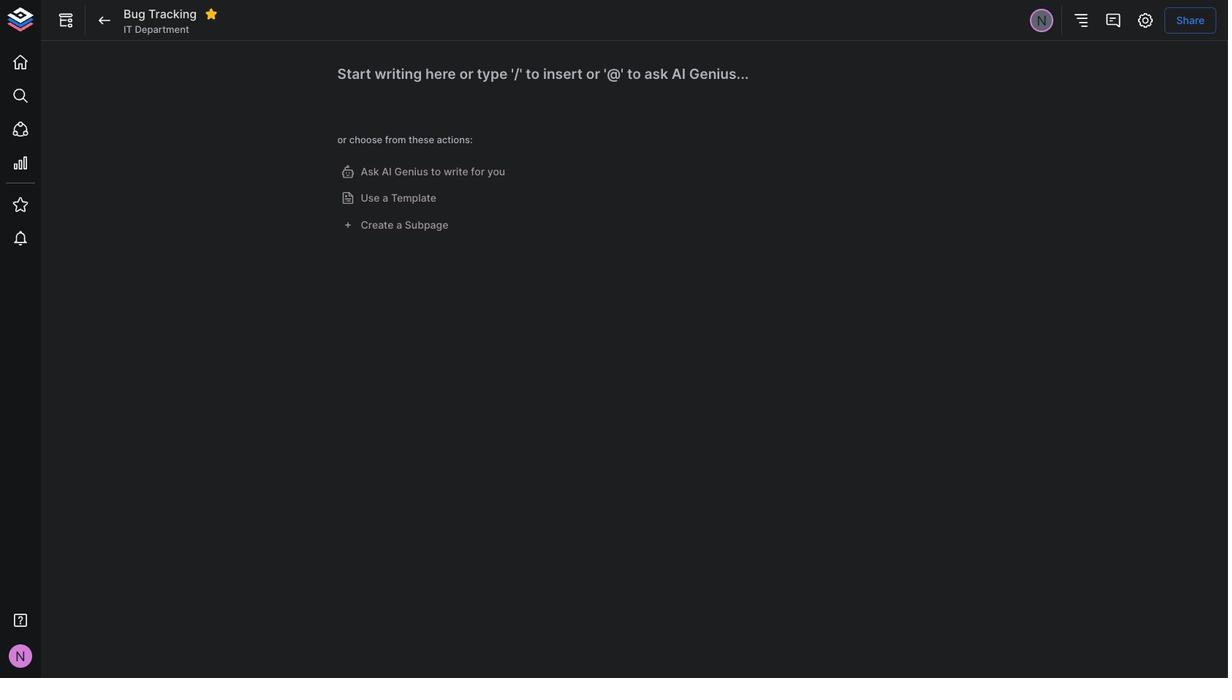 Task type: locate. For each thing, give the bounding box(es) containing it.
comments image
[[1105, 12, 1122, 29]]

show wiki image
[[57, 12, 75, 29]]

remove favorite image
[[205, 7, 218, 20]]

settings image
[[1137, 12, 1154, 29]]



Task type: describe. For each thing, give the bounding box(es) containing it.
table of contents image
[[1073, 12, 1090, 29]]

go back image
[[96, 12, 113, 29]]



Task type: vqa. For each thing, say whether or not it's contained in the screenshot.
show wiki icon
yes



